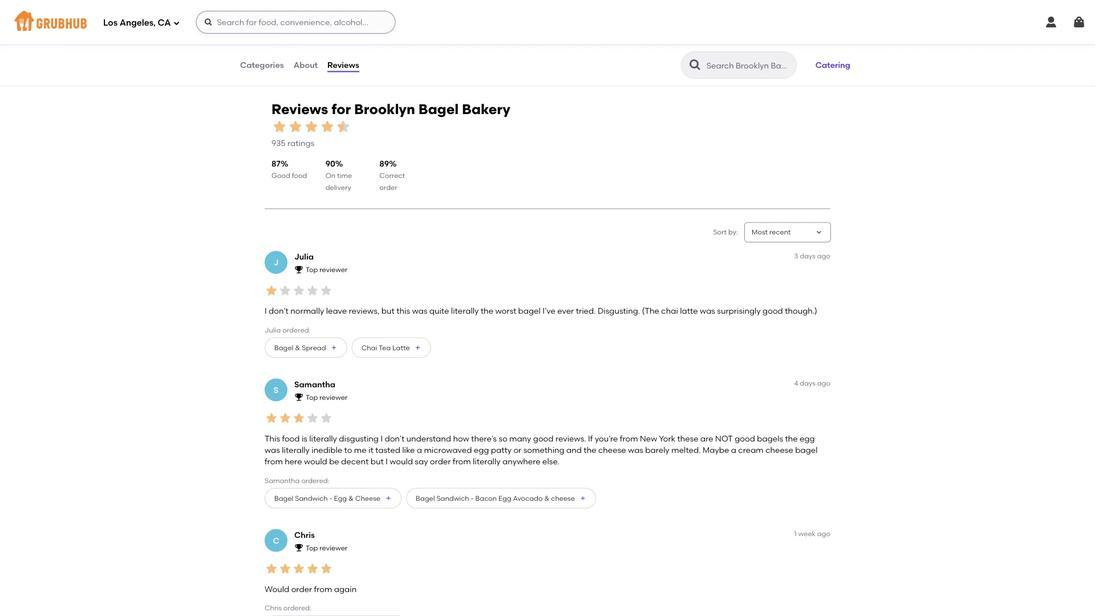 Task type: vqa. For each thing, say whether or not it's contained in the screenshot.
Select inside the Finishes Select as many as you'd like (Optional)
no



Task type: describe. For each thing, give the bounding box(es) containing it.
reviews,
[[349, 306, 380, 316]]

most
[[752, 228, 768, 236]]

recent
[[769, 228, 791, 236]]

0 horizontal spatial i
[[265, 306, 267, 316]]

ratings for 1645 ratings
[[404, 20, 431, 29]]

microwaved
[[424, 445, 472, 455]]

89 correct order
[[379, 159, 405, 191]]

it
[[368, 445, 373, 455]]

was right this
[[412, 306, 427, 316]]

for
[[331, 101, 351, 118]]

don't inside this food is literally disgusting i don't understand how there's so many good reviews. if you're from new york these are not good bagels the egg was literally inedible to me it tasted like a microwaved egg patty or something and the cheese was barely melted. maybe a cream cheese bagel from here would be decent but i would say order from literally anywhere else.
[[385, 433, 405, 443]]

reviews button
[[327, 44, 360, 86]]

to
[[344, 445, 352, 455]]

many
[[509, 433, 531, 443]]

4
[[794, 379, 798, 387]]

bagel left bakery
[[418, 101, 459, 118]]

ago for bagels
[[817, 379, 830, 387]]

sandwich for egg
[[295, 494, 328, 502]]

Search for food, convenience, alcohol... search field
[[196, 11, 396, 34]]

chris for chris
[[294, 530, 315, 540]]

disgusting.
[[598, 306, 640, 316]]

something
[[523, 445, 564, 455]]

top for chris
[[306, 544, 318, 552]]

samantha for samantha ordered:
[[265, 476, 300, 484]]

plus icon image for bagel & spread
[[331, 344, 337, 351]]

2 a from the left
[[731, 445, 736, 455]]

90 on time delivery
[[325, 159, 352, 191]]

good for new
[[735, 433, 755, 443]]

top for samantha
[[306, 393, 318, 401]]

melted.
[[671, 445, 701, 455]]

be
[[329, 457, 339, 466]]

i've
[[543, 306, 555, 316]]

say
[[415, 457, 428, 466]]

would order from again
[[265, 584, 357, 594]]

so
[[499, 433, 507, 443]]

los
[[103, 18, 118, 28]]

new
[[640, 433, 657, 443]]

latte
[[392, 343, 410, 352]]

reviewer for julia
[[320, 266, 348, 274]]

cheese
[[355, 494, 380, 502]]

c
[[273, 536, 279, 545]]

days for this food is literally disgusting i don't understand how there's so many good reviews. if you're from new york these are not good bagels the egg was literally inedible to me it tasted like a microwaved egg patty or something and the cheese was barely melted. maybe a cream cheese bagel from here would be decent but i would say order from literally anywhere else.
[[800, 379, 816, 387]]

this food is literally disgusting i don't understand how there's so many good reviews. if you're from new york these are not good bagels the egg was literally inedible to me it tasted like a microwaved egg patty or something and the cheese was barely melted. maybe a cream cheese bagel from here would be decent but i would say order from literally anywhere else.
[[265, 433, 818, 466]]

samantha for samantha
[[294, 379, 335, 389]]

2 egg from the left
[[498, 494, 511, 502]]

bakery
[[462, 101, 510, 118]]

0 horizontal spatial don't
[[269, 306, 289, 316]]

good
[[272, 171, 290, 180]]

0 horizontal spatial svg image
[[173, 20, 180, 27]]

bagel for bagel sandwich - bacon egg avocado & cheese
[[416, 494, 435, 502]]

food inside 87 good food
[[292, 171, 307, 180]]

bagels
[[757, 433, 783, 443]]

trophy icon image for julia
[[294, 265, 303, 274]]

reviewer for samantha
[[320, 393, 348, 401]]

julia ordered:
[[265, 326, 311, 334]]

sort
[[713, 228, 727, 236]]

1 horizontal spatial svg image
[[204, 18, 213, 27]]

avocado
[[513, 494, 543, 502]]

from left again
[[314, 584, 332, 594]]

$1.99
[[256, 17, 271, 26]]

j
[[274, 257, 279, 267]]

categories button
[[240, 44, 284, 86]]

chai tea latte button
[[352, 337, 431, 358]]

barely
[[645, 445, 670, 455]]

ago for though.)
[[817, 252, 830, 260]]

if
[[588, 433, 593, 443]]

here
[[285, 457, 302, 466]]

maybe
[[703, 445, 729, 455]]

literally down patty
[[473, 457, 501, 466]]

order inside this food is literally disgusting i don't understand how there's so many good reviews. if you're from new york these are not good bagels the egg was literally inedible to me it tasted like a microwaved egg patty or something and the cheese was barely melted. maybe a cream cheese bagel from here would be decent but i would say order from literally anywhere else.
[[430, 457, 451, 466]]

inedible
[[312, 445, 342, 455]]

- for bacon
[[471, 494, 474, 502]]

by:
[[728, 228, 738, 236]]

samantha ordered:
[[265, 476, 330, 484]]

is
[[302, 433, 307, 443]]

1 horizontal spatial &
[[348, 494, 354, 502]]

bagel sandwich - bacon egg avocado & cheese
[[416, 494, 575, 502]]

understand
[[406, 433, 451, 443]]

Search Brooklyn Bagel Bakery search field
[[705, 60, 793, 71]]

bagel sandwich - bacon egg avocado & cheese button
[[406, 488, 596, 509]]

87
[[272, 159, 281, 169]]

was down new
[[628, 445, 643, 455]]

how
[[453, 433, 469, 443]]

bagel for bagel sandwich -  egg & cheese
[[274, 494, 293, 502]]

this
[[397, 306, 410, 316]]

from left here
[[265, 457, 283, 466]]

1 horizontal spatial cheese
[[598, 445, 626, 455]]

1 week ago
[[794, 530, 830, 538]]

patty
[[491, 445, 512, 455]]

disgusting
[[339, 433, 379, 443]]

delivery for 20–35
[[273, 17, 299, 26]]

reviews for reviews for brooklyn bagel bakery
[[272, 101, 328, 118]]

87 good food
[[272, 159, 307, 180]]

2 horizontal spatial i
[[386, 457, 388, 466]]

main navigation navigation
[[0, 0, 1095, 44]]

julia for julia ordered:
[[265, 326, 281, 334]]

was right latte
[[700, 306, 715, 316]]

normally
[[290, 306, 324, 316]]

most recent
[[752, 228, 791, 236]]

2 horizontal spatial the
[[785, 433, 798, 443]]

cream
[[738, 445, 764, 455]]

from left new
[[620, 433, 638, 443]]

top reviewer for julia
[[306, 266, 348, 274]]

not
[[715, 433, 733, 443]]

search icon image
[[688, 58, 702, 72]]

anywhere
[[502, 457, 541, 466]]

trophy icon image for chris
[[294, 543, 303, 552]]

week
[[798, 530, 816, 538]]

sort by:
[[713, 228, 738, 236]]

0 horizontal spatial good
[[533, 433, 554, 443]]

ratings for 935 ratings
[[287, 138, 314, 148]]

bagel for bagel & spread
[[274, 343, 293, 352]]

you're
[[595, 433, 618, 443]]

catering
[[816, 60, 850, 70]]

and
[[566, 445, 582, 455]]

latte
[[680, 306, 698, 316]]

leave
[[326, 306, 347, 316]]

1 horizontal spatial the
[[584, 445, 596, 455]]

90
[[325, 159, 335, 169]]

935
[[272, 138, 286, 148]]



Task type: locate. For each thing, give the bounding box(es) containing it.
trophy icon image right c
[[294, 543, 303, 552]]

sandwich
[[295, 494, 328, 502], [437, 494, 469, 502]]

spread
[[302, 343, 326, 352]]

2 vertical spatial i
[[386, 457, 388, 466]]

0 horizontal spatial the
[[481, 306, 493, 316]]

2 trophy icon image from the top
[[294, 392, 303, 401]]

the left worst
[[481, 306, 493, 316]]

1 vertical spatial but
[[371, 457, 384, 466]]

delivery down 'min'
[[273, 17, 299, 26]]

(the
[[642, 306, 659, 316]]

again
[[334, 584, 357, 594]]

chai tea latte
[[361, 343, 410, 352]]

a right like
[[417, 445, 422, 455]]

plus icon image right "latte"
[[414, 344, 421, 351]]

delivery down time on the left top of page
[[325, 183, 351, 191]]

plus icon image inside bagel & spread 'button'
[[331, 344, 337, 351]]

1 horizontal spatial don't
[[385, 433, 405, 443]]

0 horizontal spatial cheese
[[551, 494, 575, 502]]

bacon
[[475, 494, 497, 502]]

decent
[[341, 457, 369, 466]]

top reviewer for samantha
[[306, 393, 348, 401]]

reviews
[[327, 60, 359, 70], [272, 101, 328, 118]]

plus icon image inside chai tea latte "button"
[[414, 344, 421, 351]]

sandwich for bacon
[[437, 494, 469, 502]]

1 horizontal spatial would
[[390, 457, 413, 466]]

delivery inside 20–35 min $1.99 delivery
[[273, 17, 299, 26]]

trophy icon image
[[294, 265, 303, 274], [294, 392, 303, 401], [294, 543, 303, 552]]

a down the not
[[731, 445, 736, 455]]

2 vertical spatial trophy icon image
[[294, 543, 303, 552]]

1 vertical spatial top reviewer
[[306, 393, 348, 401]]

2 - from the left
[[471, 494, 474, 502]]

1 horizontal spatial i
[[381, 433, 383, 443]]

0 vertical spatial food
[[292, 171, 307, 180]]

ordered: up bagel sandwich -  egg & cheese
[[301, 476, 330, 484]]

2 vertical spatial the
[[584, 445, 596, 455]]

bagel down julia ordered:
[[274, 343, 293, 352]]

the
[[481, 306, 493, 316], [785, 433, 798, 443], [584, 445, 596, 455]]

don't
[[269, 306, 289, 316], [385, 433, 405, 443]]

1 top reviewer from the top
[[306, 266, 348, 274]]

2 horizontal spatial &
[[544, 494, 549, 502]]

cheese right "avocado"
[[551, 494, 575, 502]]

0 vertical spatial i
[[265, 306, 267, 316]]

1 vertical spatial ratings
[[287, 138, 314, 148]]

1 top from the top
[[306, 266, 318, 274]]

literally
[[451, 306, 479, 316], [309, 433, 337, 443], [282, 445, 310, 455], [473, 457, 501, 466]]

1645 ratings
[[386, 20, 431, 29]]

1 a from the left
[[417, 445, 422, 455]]

caret down icon image
[[815, 228, 824, 237]]

surprisingly
[[717, 306, 761, 316]]

don't up the tasted
[[385, 433, 405, 443]]

0 vertical spatial trophy icon image
[[294, 265, 303, 274]]

ratings right 935
[[287, 138, 314, 148]]

0 vertical spatial chris
[[294, 530, 315, 540]]

2 sandwich from the left
[[437, 494, 469, 502]]

1 horizontal spatial ratings
[[404, 20, 431, 29]]

these
[[677, 433, 699, 443]]

literally up inedible
[[309, 433, 337, 443]]

or
[[514, 445, 521, 455]]

& left spread
[[295, 343, 300, 352]]

1 vertical spatial samantha
[[265, 476, 300, 484]]

else.
[[542, 457, 560, 466]]

reviewer up again
[[320, 544, 348, 552]]

correct
[[379, 171, 405, 180]]

1 ago from the top
[[817, 252, 830, 260]]

20–35 min $1.99 delivery
[[256, 7, 299, 26]]

0 horizontal spatial would
[[304, 457, 327, 466]]

ordered: for is
[[301, 476, 330, 484]]

but down it
[[371, 457, 384, 466]]

days right 3
[[800, 252, 816, 260]]

but left this
[[382, 306, 395, 316]]

egg left cheese
[[334, 494, 347, 502]]

1 horizontal spatial sandwich
[[437, 494, 469, 502]]

bagel left i've
[[518, 306, 541, 316]]

0 horizontal spatial order
[[291, 584, 312, 594]]

0 vertical spatial top
[[306, 266, 318, 274]]

0 horizontal spatial sandwich
[[295, 494, 328, 502]]

3 days ago
[[794, 252, 830, 260]]

& left cheese
[[348, 494, 354, 502]]

&
[[295, 343, 300, 352], [348, 494, 354, 502], [544, 494, 549, 502]]

89
[[379, 159, 389, 169]]

bagel down samantha ordered: on the left bottom
[[274, 494, 293, 502]]

would down inedible
[[304, 457, 327, 466]]

0 horizontal spatial egg
[[474, 445, 489, 455]]

1 vertical spatial order
[[430, 457, 451, 466]]

delivery
[[273, 17, 299, 26], [325, 183, 351, 191]]

plus icon image for bagel sandwich - bacon egg avocado & cheese
[[579, 495, 586, 502]]

julia
[[294, 252, 314, 262], [265, 326, 281, 334]]

2 vertical spatial top
[[306, 544, 318, 552]]

4 days ago
[[794, 379, 830, 387]]

i up julia ordered:
[[265, 306, 267, 316]]

i down the tasted
[[386, 457, 388, 466]]

the right bagels
[[785, 433, 798, 443]]

bagel down say
[[416, 494, 435, 502]]

0 vertical spatial julia
[[294, 252, 314, 262]]

3 trophy icon image from the top
[[294, 543, 303, 552]]

1 vertical spatial the
[[785, 433, 798, 443]]

3 ago from the top
[[817, 530, 830, 538]]

egg
[[800, 433, 815, 443], [474, 445, 489, 455]]

reviews right about
[[327, 60, 359, 70]]

i don't normally leave reviews, but this was quite literally the worst bagel i've ever tried. disgusting. (the chai latte was surprisingly good though.)
[[265, 306, 817, 316]]

york
[[659, 433, 675, 443]]

- inside bagel sandwich -  egg & cheese button
[[329, 494, 332, 502]]

2 vertical spatial ordered:
[[283, 604, 312, 612]]

2 vertical spatial order
[[291, 584, 312, 594]]

reviewer up disgusting
[[320, 393, 348, 401]]

me
[[354, 445, 367, 455]]

top right c
[[306, 544, 318, 552]]

days for i don't normally leave reviews, but this was quite literally the worst bagel i've ever tried. disgusting. (the chai latte was surprisingly good though.)
[[800, 252, 816, 260]]

days
[[800, 252, 816, 260], [800, 379, 816, 387]]

chris right c
[[294, 530, 315, 540]]

1 horizontal spatial a
[[731, 445, 736, 455]]

1 vertical spatial days
[[800, 379, 816, 387]]

bagel & spread
[[274, 343, 326, 352]]

1 vertical spatial ordered:
[[301, 476, 330, 484]]

food right the good
[[292, 171, 307, 180]]

0 vertical spatial reviews
[[327, 60, 359, 70]]

1
[[794, 530, 797, 538]]

1 sandwich from the left
[[295, 494, 328, 502]]

days right 4
[[800, 379, 816, 387]]

0 vertical spatial ordered:
[[282, 326, 311, 334]]

top for julia
[[306, 266, 318, 274]]

chris
[[294, 530, 315, 540], [265, 604, 282, 612]]

worst
[[495, 306, 516, 316]]

1 vertical spatial don't
[[385, 433, 405, 443]]

top reviewer for chris
[[306, 544, 348, 552]]

0 vertical spatial reviewer
[[320, 266, 348, 274]]

reviews for reviews
[[327, 60, 359, 70]]

chris for chris ordered:
[[265, 604, 282, 612]]

2 days from the top
[[800, 379, 816, 387]]

reviewer for chris
[[320, 544, 348, 552]]

2 top from the top
[[306, 393, 318, 401]]

i up the tasted
[[381, 433, 383, 443]]

time
[[337, 171, 352, 180]]

0 vertical spatial delivery
[[273, 17, 299, 26]]

trophy icon image for samantha
[[294, 392, 303, 401]]

0 horizontal spatial svg image
[[1044, 15, 1058, 29]]

cheese inside button
[[551, 494, 575, 502]]

bagel sandwich -  egg & cheese button
[[265, 488, 402, 509]]

but inside this food is literally disgusting i don't understand how there's so many good reviews. if you're from new york these are not good bagels the egg was literally inedible to me it tasted like a microwaved egg patty or something and the cheese was barely melted. maybe a cream cheese bagel from here would be decent but i would say order from literally anywhere else.
[[371, 457, 384, 466]]

& right "avocado"
[[544, 494, 549, 502]]

delivery for 90
[[325, 183, 351, 191]]

reviews inside button
[[327, 60, 359, 70]]

0 vertical spatial don't
[[269, 306, 289, 316]]

svg image
[[1044, 15, 1058, 29], [1072, 15, 1086, 29]]

1 - from the left
[[329, 494, 332, 502]]

good up cream at right bottom
[[735, 433, 755, 443]]

don't up julia ordered:
[[269, 306, 289, 316]]

food inside this food is literally disgusting i don't understand how there's so many good reviews. if you're from new york these are not good bagels the egg was literally inedible to me it tasted like a microwaved egg patty or something and the cheese was barely melted. maybe a cream cheese bagel from here would be decent but i would say order from literally anywhere else.
[[282, 433, 300, 443]]

order up chris ordered:
[[291, 584, 312, 594]]

egg down there's
[[474, 445, 489, 455]]

reviewer up leave
[[320, 266, 348, 274]]

1 svg image from the left
[[1044, 15, 1058, 29]]

ago down caret down icon
[[817, 252, 830, 260]]

samantha down here
[[265, 476, 300, 484]]

- inside bagel sandwich - bacon egg avocado & cheese button
[[471, 494, 474, 502]]

2 vertical spatial ago
[[817, 530, 830, 538]]

top reviewer up leave
[[306, 266, 348, 274]]

0 vertical spatial order
[[379, 183, 397, 191]]

0 horizontal spatial &
[[295, 343, 300, 352]]

1 horizontal spatial order
[[379, 183, 397, 191]]

order down the microwaved
[[430, 457, 451, 466]]

1 horizontal spatial bagel
[[795, 445, 818, 455]]

tasted
[[375, 445, 400, 455]]

bagel
[[518, 306, 541, 316], [795, 445, 818, 455]]

top right the 'j'
[[306, 266, 318, 274]]

1 horizontal spatial -
[[471, 494, 474, 502]]

s
[[274, 385, 278, 395]]

egg right bagels
[[800, 433, 815, 443]]

0 horizontal spatial julia
[[265, 326, 281, 334]]

brooklyn
[[354, 101, 415, 118]]

0 vertical spatial days
[[800, 252, 816, 260]]

on
[[325, 171, 335, 180]]

ever
[[557, 306, 574, 316]]

1 vertical spatial julia
[[265, 326, 281, 334]]

julia right the 'j'
[[294, 252, 314, 262]]

plus icon image inside bagel sandwich -  egg & cheese button
[[385, 495, 392, 502]]

cheese down bagels
[[766, 445, 793, 455]]

1 vertical spatial reviewer
[[320, 393, 348, 401]]

0 horizontal spatial delivery
[[273, 17, 299, 26]]

reviews for brooklyn bagel bakery
[[272, 101, 510, 118]]

bagel & spread button
[[265, 337, 347, 358]]

julia for julia
[[294, 252, 314, 262]]

tea
[[379, 343, 391, 352]]

2 vertical spatial top reviewer
[[306, 544, 348, 552]]

0 horizontal spatial -
[[329, 494, 332, 502]]

2 horizontal spatial cheese
[[766, 445, 793, 455]]

are
[[700, 433, 713, 443]]

ago
[[817, 252, 830, 260], [817, 379, 830, 387], [817, 530, 830, 538]]

Sort by: field
[[752, 227, 791, 237]]

2 svg image from the left
[[1072, 15, 1086, 29]]

plus icon image right spread
[[331, 344, 337, 351]]

there's
[[471, 433, 497, 443]]

tried.
[[576, 306, 596, 316]]

1 horizontal spatial svg image
[[1072, 15, 1086, 29]]

plus icon image
[[331, 344, 337, 351], [414, 344, 421, 351], [385, 495, 392, 502], [579, 495, 586, 502]]

food
[[292, 171, 307, 180], [282, 433, 300, 443]]

0 horizontal spatial bagel
[[518, 306, 541, 316]]

2 horizontal spatial good
[[763, 306, 783, 316]]

good for (the
[[763, 306, 783, 316]]

svg image
[[204, 18, 213, 27], [173, 20, 180, 27]]

0 vertical spatial samantha
[[294, 379, 335, 389]]

julia up bagel & spread
[[265, 326, 281, 334]]

about
[[294, 60, 318, 70]]

good up something
[[533, 433, 554, 443]]

sandwich down samantha ordered: on the left bottom
[[295, 494, 328, 502]]

1 vertical spatial i
[[381, 433, 383, 443]]

was down this
[[265, 445, 280, 455]]

ordered: up bagel & spread
[[282, 326, 311, 334]]

chai
[[661, 306, 678, 316]]

2 top reviewer from the top
[[306, 393, 348, 401]]

0 vertical spatial ratings
[[404, 20, 431, 29]]

reviews up 935 ratings
[[272, 101, 328, 118]]

1 would from the left
[[304, 457, 327, 466]]

top reviewer up is on the left
[[306, 393, 348, 401]]

literally right quite
[[451, 306, 479, 316]]

from down the microwaved
[[453, 457, 471, 466]]

- for egg
[[329, 494, 332, 502]]

3 top from the top
[[306, 544, 318, 552]]

categories
[[240, 60, 284, 70]]

bagel inside this food is literally disgusting i don't understand how there's so many good reviews. if you're from new york these are not good bagels the egg was literally inedible to me it tasted like a microwaved egg patty or something and the cheese was barely melted. maybe a cream cheese bagel from here would be decent but i would say order from literally anywhere else.
[[795, 445, 818, 455]]

1 vertical spatial reviews
[[272, 101, 328, 118]]

good left though.)
[[763, 306, 783, 316]]

samantha down spread
[[294, 379, 335, 389]]

2 ago from the top
[[817, 379, 830, 387]]

3 reviewer from the top
[[320, 544, 348, 552]]

0 vertical spatial egg
[[800, 433, 815, 443]]

3 top reviewer from the top
[[306, 544, 348, 552]]

1 trophy icon image from the top
[[294, 265, 303, 274]]

this
[[265, 433, 280, 443]]

though.)
[[785, 306, 817, 316]]

plus icon image right cheese
[[385, 495, 392, 502]]

top reviewer up "would order from again"
[[306, 544, 348, 552]]

cheese down you're
[[598, 445, 626, 455]]

chris down would
[[265, 604, 282, 612]]

i
[[265, 306, 267, 316], [381, 433, 383, 443], [386, 457, 388, 466]]

ago right 4
[[817, 379, 830, 387]]

1 horizontal spatial egg
[[800, 433, 815, 443]]

1 reviewer from the top
[[320, 266, 348, 274]]

chai
[[361, 343, 377, 352]]

- down be
[[329, 494, 332, 502]]

2 horizontal spatial order
[[430, 457, 451, 466]]

bagel sandwich -  egg & cheese
[[274, 494, 380, 502]]

0 vertical spatial top reviewer
[[306, 266, 348, 274]]

egg right bacon
[[498, 494, 511, 502]]

quite
[[429, 306, 449, 316]]

1 vertical spatial ago
[[817, 379, 830, 387]]

bagel right cream at right bottom
[[795, 445, 818, 455]]

top reviewer
[[306, 266, 348, 274], [306, 393, 348, 401], [306, 544, 348, 552]]

food left is on the left
[[282, 433, 300, 443]]

2 reviewer from the top
[[320, 393, 348, 401]]

1 horizontal spatial chris
[[294, 530, 315, 540]]

1 horizontal spatial egg
[[498, 494, 511, 502]]

1 horizontal spatial julia
[[294, 252, 314, 262]]

0 vertical spatial bagel
[[518, 306, 541, 316]]

trophy icon image right the 'j'
[[294, 265, 303, 274]]

0 vertical spatial the
[[481, 306, 493, 316]]

1 vertical spatial chris
[[265, 604, 282, 612]]

angeles,
[[120, 18, 156, 28]]

about button
[[293, 44, 318, 86]]

would down like
[[390, 457, 413, 466]]

plus icon image for bagel sandwich -  egg & cheese
[[385, 495, 392, 502]]

1 vertical spatial top
[[306, 393, 318, 401]]

1 vertical spatial egg
[[474, 445, 489, 455]]

1645
[[386, 20, 403, 29]]

sandwich left bacon
[[437, 494, 469, 502]]

1 vertical spatial food
[[282, 433, 300, 443]]

was
[[412, 306, 427, 316], [700, 306, 715, 316], [265, 445, 280, 455], [628, 445, 643, 455]]

bagel
[[418, 101, 459, 118], [274, 343, 293, 352], [274, 494, 293, 502], [416, 494, 435, 502]]

1 days from the top
[[800, 252, 816, 260]]

literally up here
[[282, 445, 310, 455]]

plus icon image inside bagel sandwich - bacon egg avocado & cheese button
[[579, 495, 586, 502]]

1 vertical spatial delivery
[[325, 183, 351, 191]]

1 horizontal spatial good
[[735, 433, 755, 443]]

935 ratings
[[272, 138, 314, 148]]

ratings right 1645
[[404, 20, 431, 29]]

0 vertical spatial but
[[382, 306, 395, 316]]

reviews.
[[555, 433, 586, 443]]

plus icon image for chai tea latte
[[414, 344, 421, 351]]

2 vertical spatial reviewer
[[320, 544, 348, 552]]

catering button
[[810, 52, 856, 78]]

ordered:
[[282, 326, 311, 334], [301, 476, 330, 484], [283, 604, 312, 612]]

delivery inside 90 on time delivery
[[325, 183, 351, 191]]

order down correct on the left of page
[[379, 183, 397, 191]]

trophy icon image right the s
[[294, 392, 303, 401]]

0 horizontal spatial a
[[417, 445, 422, 455]]

0 horizontal spatial egg
[[334, 494, 347, 502]]

plus icon image down and
[[579, 495, 586, 502]]

ordered: for normally
[[282, 326, 311, 334]]

3
[[794, 252, 798, 260]]

- left bacon
[[471, 494, 474, 502]]

& inside 'button'
[[295, 343, 300, 352]]

top right the s
[[306, 393, 318, 401]]

star icon image
[[386, 7, 395, 16], [395, 7, 404, 16], [272, 119, 287, 135], [287, 119, 303, 135], [303, 119, 319, 135], [319, 119, 335, 135], [335, 119, 351, 135], [335, 119, 351, 135], [265, 284, 278, 298], [278, 284, 292, 298], [292, 284, 306, 298], [306, 284, 319, 298], [319, 284, 333, 298], [265, 411, 278, 425], [278, 411, 292, 425], [292, 411, 306, 425], [306, 411, 319, 425], [319, 411, 333, 425], [265, 562, 278, 576], [278, 562, 292, 576], [292, 562, 306, 576], [306, 562, 319, 576], [319, 562, 333, 576]]

1 horizontal spatial delivery
[[325, 183, 351, 191]]

reviewer
[[320, 266, 348, 274], [320, 393, 348, 401], [320, 544, 348, 552]]

top
[[306, 266, 318, 274], [306, 393, 318, 401], [306, 544, 318, 552]]

bagel inside 'button'
[[274, 343, 293, 352]]

the down if
[[584, 445, 596, 455]]

cheese
[[598, 445, 626, 455], [766, 445, 793, 455], [551, 494, 575, 502]]

order inside the 89 correct order
[[379, 183, 397, 191]]

0 vertical spatial ago
[[817, 252, 830, 260]]

from
[[620, 433, 638, 443], [265, 457, 283, 466], [453, 457, 471, 466], [314, 584, 332, 594]]

0 horizontal spatial ratings
[[287, 138, 314, 148]]

0 horizontal spatial chris
[[265, 604, 282, 612]]

chris ordered:
[[265, 604, 312, 612]]

ordered: down "would order from again"
[[283, 604, 312, 612]]

min
[[278, 7, 290, 16]]

ago right the week
[[817, 530, 830, 538]]

1 vertical spatial trophy icon image
[[294, 392, 303, 401]]

1 egg from the left
[[334, 494, 347, 502]]

1 vertical spatial bagel
[[795, 445, 818, 455]]

2 would from the left
[[390, 457, 413, 466]]

ca
[[158, 18, 171, 28]]



